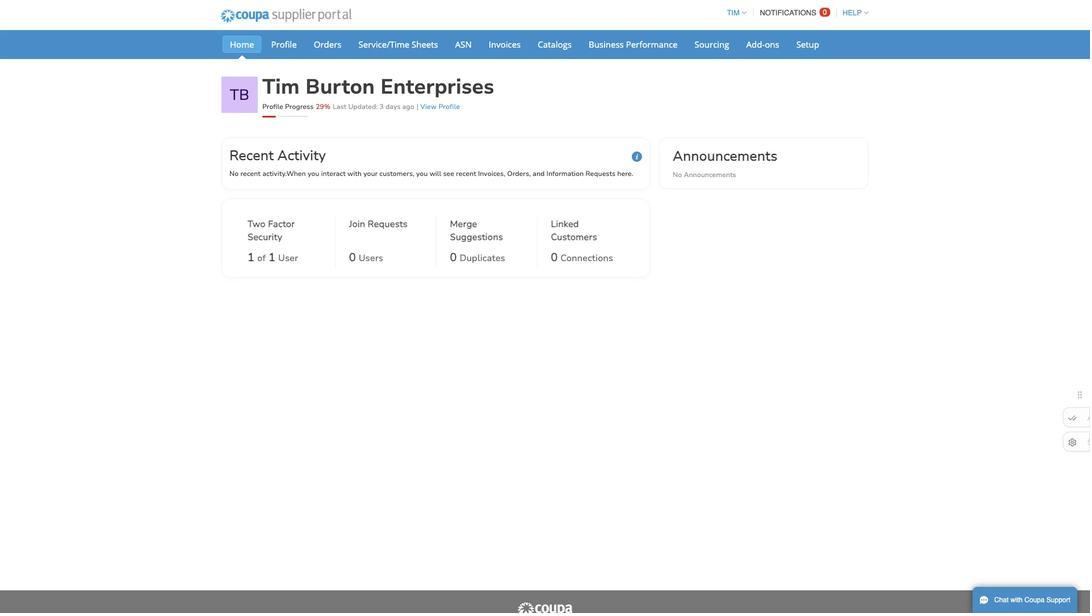 Task type: vqa. For each thing, say whether or not it's contained in the screenshot.
No within Announcements No Announcements
yes



Task type: describe. For each thing, give the bounding box(es) containing it.
service/time sheets
[[359, 38, 438, 50]]

merge
[[450, 218, 477, 230]]

suggestions
[[450, 231, 503, 243]]

help link
[[838, 9, 869, 17]]

two factor security link
[[248, 218, 321, 246]]

1 you from the left
[[308, 169, 319, 178]]

3
[[380, 102, 384, 111]]

your
[[364, 169, 378, 178]]

activity.
[[262, 169, 287, 178]]

1 vertical spatial requests
[[368, 218, 408, 230]]

support
[[1047, 596, 1071, 604]]

burton
[[306, 73, 375, 101]]

business performance
[[589, 38, 678, 50]]

and
[[533, 169, 545, 178]]

notifications
[[760, 9, 817, 17]]

recent
[[229, 146, 274, 165]]

service/time
[[359, 38, 410, 50]]

chat with coupa support
[[995, 596, 1071, 604]]

asn link
[[448, 36, 479, 53]]

tim link
[[722, 9, 747, 17]]

asn
[[455, 38, 472, 50]]

setup link
[[789, 36, 827, 53]]

see
[[443, 169, 454, 178]]

0 users
[[349, 250, 383, 265]]

progress
[[285, 102, 314, 111]]

tb image
[[222, 77, 258, 113]]

29%
[[316, 102, 331, 111]]

factor
[[268, 218, 295, 230]]

customers
[[551, 231, 597, 243]]

user
[[278, 252, 298, 264]]

linked
[[551, 218, 579, 230]]

1 of 1 user
[[248, 250, 298, 265]]

1 vertical spatial coupa supplier portal image
[[517, 602, 574, 613]]

profile link
[[264, 36, 304, 53]]

days
[[386, 102, 401, 111]]

two
[[248, 218, 266, 230]]

notifications 0
[[760, 8, 827, 17]]

join requests
[[349, 218, 408, 230]]

invoices,
[[478, 169, 506, 178]]

linked customers link
[[551, 218, 624, 246]]

invoices
[[489, 38, 521, 50]]

merge suggestions
[[450, 218, 503, 243]]

sourcing
[[695, 38, 730, 50]]

customers,
[[380, 169, 415, 178]]

announcements no announcements
[[673, 147, 778, 179]]

no inside announcements no announcements
[[673, 170, 682, 179]]

0 inside notifications 0
[[823, 8, 827, 16]]

profile right home
[[271, 38, 297, 50]]

orders link
[[307, 36, 349, 53]]

profile left progress
[[262, 102, 283, 111]]

add-ons
[[747, 38, 780, 50]]

duplicates
[[460, 252, 505, 264]]

1 recent from the left
[[241, 169, 261, 178]]

join
[[349, 218, 365, 230]]

0 horizontal spatial coupa supplier portal image
[[213, 2, 359, 30]]

0 for 0 connections
[[551, 250, 558, 265]]

1 1 from the left
[[248, 250, 254, 265]]

performance
[[626, 38, 678, 50]]



Task type: locate. For each thing, give the bounding box(es) containing it.
you left will
[[416, 169, 428, 178]]

tim
[[727, 9, 740, 17], [262, 73, 300, 101]]

1 vertical spatial tim
[[262, 73, 300, 101]]

coupa supplier portal image
[[213, 2, 359, 30], [517, 602, 574, 613]]

0 horizontal spatial you
[[308, 169, 319, 178]]

0 duplicates
[[450, 250, 505, 265]]

security
[[248, 231, 282, 243]]

view
[[421, 102, 437, 111]]

tim for tim
[[727, 9, 740, 17]]

1
[[248, 250, 254, 265], [269, 250, 275, 265]]

tim inside tim burton enterprises profile progress 29% last updated: 3 days ago | view profile
[[262, 73, 300, 101]]

merge suggestions link
[[450, 218, 523, 246]]

1 left of
[[248, 250, 254, 265]]

chat with coupa support button
[[973, 587, 1078, 613]]

information
[[547, 169, 584, 178]]

1 right of
[[269, 250, 275, 265]]

|
[[417, 102, 419, 111]]

1 horizontal spatial with
[[1011, 596, 1023, 604]]

chat
[[995, 596, 1009, 604]]

tim up progress
[[262, 73, 300, 101]]

last
[[333, 102, 347, 111]]

requests
[[586, 169, 616, 178], [368, 218, 408, 230]]

orders
[[314, 38, 342, 50]]

recent right see
[[456, 169, 476, 178]]

catalogs
[[538, 38, 572, 50]]

coupa
[[1025, 596, 1045, 604]]

profile right view
[[439, 102, 460, 111]]

1 horizontal spatial recent
[[456, 169, 476, 178]]

0 vertical spatial announcements
[[673, 147, 778, 165]]

0
[[823, 8, 827, 16], [349, 250, 356, 265], [450, 250, 457, 265], [551, 250, 558, 265]]

0 horizontal spatial recent
[[241, 169, 261, 178]]

navigation
[[722, 2, 869, 24]]

ago
[[402, 102, 414, 111]]

ons
[[765, 38, 780, 50]]

0 vertical spatial requests
[[586, 169, 616, 178]]

0 vertical spatial coupa supplier portal image
[[213, 2, 359, 30]]

orders,
[[507, 169, 531, 178]]

0 horizontal spatial tim
[[262, 73, 300, 101]]

sourcing link
[[688, 36, 737, 53]]

0 connections
[[551, 250, 613, 265]]

2 recent from the left
[[456, 169, 476, 178]]

no
[[229, 169, 239, 178], [673, 170, 682, 179]]

no down recent
[[229, 169, 239, 178]]

two factor security
[[248, 218, 295, 243]]

2 you from the left
[[416, 169, 428, 178]]

tim up 'sourcing'
[[727, 9, 740, 17]]

recent
[[241, 169, 261, 178], [456, 169, 476, 178]]

with
[[348, 169, 362, 178], [1011, 596, 1023, 604]]

1 horizontal spatial requests
[[586, 169, 616, 178]]

add-ons link
[[739, 36, 787, 53]]

of
[[257, 252, 266, 264]]

view profile link
[[421, 102, 460, 111]]

announcements
[[673, 147, 778, 165], [684, 170, 737, 179]]

enterprises
[[381, 73, 494, 101]]

0 left the help
[[823, 8, 827, 16]]

updated:
[[348, 102, 378, 111]]

tim burton enterprises profile progress 29% last updated: 3 days ago | view profile
[[262, 73, 494, 111]]

0 for 0 duplicates
[[450, 250, 457, 265]]

1 vertical spatial announcements
[[684, 170, 737, 179]]

0 horizontal spatial no
[[229, 169, 239, 178]]

interact
[[321, 169, 346, 178]]

business
[[589, 38, 624, 50]]

catalogs link
[[531, 36, 579, 53]]

1 vertical spatial with
[[1011, 596, 1023, 604]]

recent activity
[[229, 146, 326, 165]]

1 horizontal spatial tim
[[727, 9, 740, 17]]

join requests link
[[349, 218, 408, 246]]

additional information image
[[632, 152, 642, 162]]

linked customers
[[551, 218, 597, 243]]

home link
[[223, 36, 262, 53]]

sheets
[[412, 38, 438, 50]]

home
[[230, 38, 254, 50]]

add-
[[747, 38, 765, 50]]

invoices link
[[482, 36, 528, 53]]

with left your
[[348, 169, 362, 178]]

2 1 from the left
[[269, 250, 275, 265]]

0 horizontal spatial requests
[[368, 218, 408, 230]]

help
[[843, 9, 862, 17]]

0 left users
[[349, 250, 356, 265]]

no recent activity. when you interact with your customers, you will see recent invoices, orders, and information requests here.
[[229, 169, 634, 178]]

0 horizontal spatial 1
[[248, 250, 254, 265]]

0 vertical spatial tim
[[727, 9, 740, 17]]

recent down recent
[[241, 169, 261, 178]]

you
[[308, 169, 319, 178], [416, 169, 428, 178]]

setup
[[797, 38, 820, 50]]

connections
[[561, 252, 613, 264]]

tim for tim burton enterprises profile progress 29% last updated: 3 days ago | view profile
[[262, 73, 300, 101]]

when
[[287, 169, 306, 178]]

0 left duplicates
[[450, 250, 457, 265]]

requests right the join
[[368, 218, 408, 230]]

1 horizontal spatial coupa supplier portal image
[[517, 602, 574, 613]]

navigation containing notifications 0
[[722, 2, 869, 24]]

users
[[359, 252, 383, 264]]

tim inside navigation
[[727, 9, 740, 17]]

activity
[[278, 146, 326, 165]]

profile
[[271, 38, 297, 50], [262, 102, 283, 111], [439, 102, 460, 111]]

tb
[[230, 85, 249, 105]]

will
[[430, 169, 441, 178]]

0 for 0 users
[[349, 250, 356, 265]]

requests left here.
[[586, 169, 616, 178]]

0 vertical spatial with
[[348, 169, 362, 178]]

service/time sheets link
[[351, 36, 446, 53]]

1 horizontal spatial no
[[673, 170, 682, 179]]

with inside button
[[1011, 596, 1023, 604]]

0 horizontal spatial with
[[348, 169, 362, 178]]

1 horizontal spatial you
[[416, 169, 428, 178]]

with right chat
[[1011, 596, 1023, 604]]

1 horizontal spatial 1
[[269, 250, 275, 265]]

announcements inside announcements no announcements
[[684, 170, 737, 179]]

you right "when"
[[308, 169, 319, 178]]

no right here.
[[673, 170, 682, 179]]

business performance link
[[582, 36, 685, 53]]

0 down customers
[[551, 250, 558, 265]]

here.
[[618, 169, 634, 178]]



